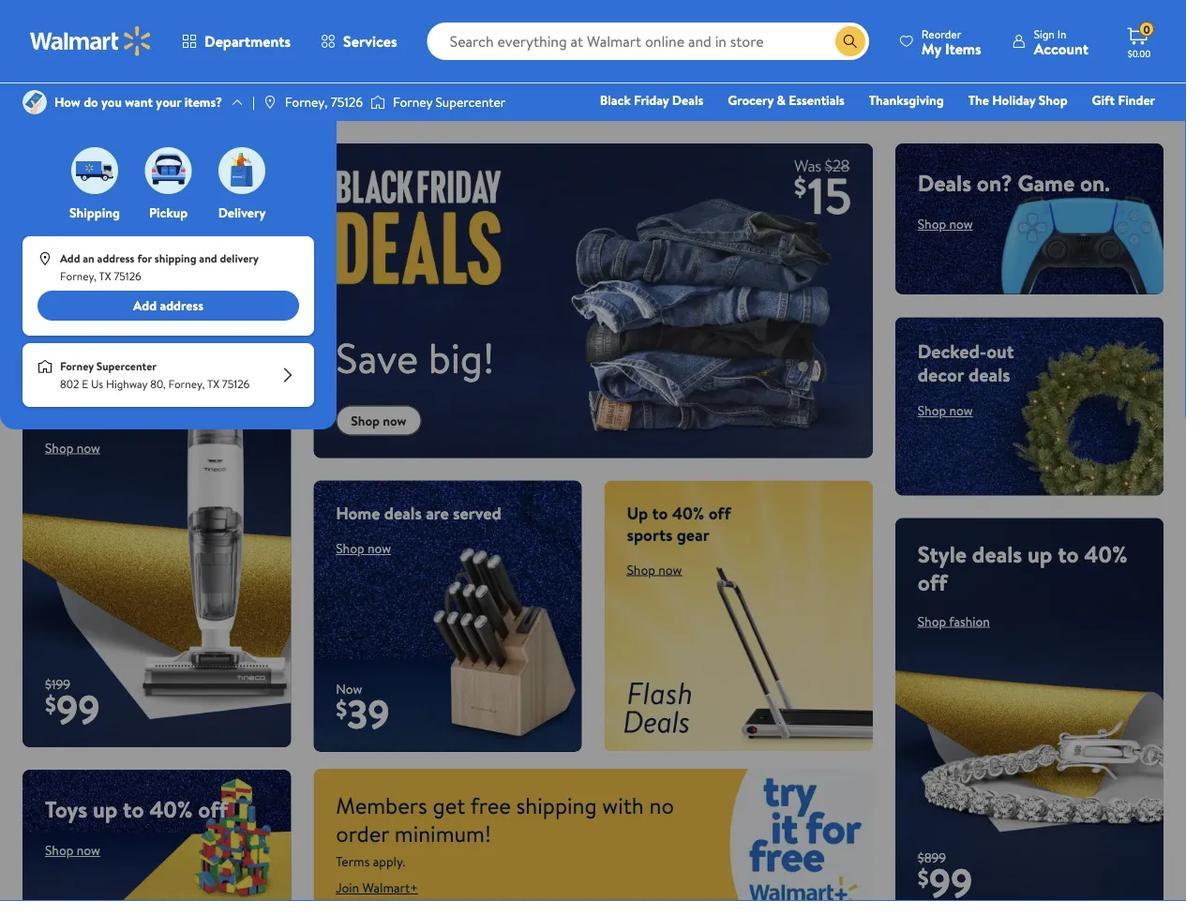 Task type: vqa. For each thing, say whether or not it's contained in the screenshot.
claim
no



Task type: locate. For each thing, give the bounding box(es) containing it.
forney, right the |
[[285, 93, 328, 111]]

80,
[[150, 376, 166, 392]]

home left highway
[[45, 365, 104, 397]]

forney, for add an address for shipping and delivery forney, tx 75126
[[60, 268, 97, 284]]

75126 for forney supercenter
[[222, 376, 250, 392]]

was dollar $899, now dollar 99 group
[[896, 849, 973, 901]]

walmart+ down gift finder link
[[1100, 117, 1156, 136]]

75126 inside add an address for shipping and delivery forney, tx 75126
[[114, 268, 141, 284]]

shop now link for high tech gifts, huge savings
[[45, 228, 100, 246]]

0 horizontal spatial forney
[[60, 358, 94, 374]]

shop now link up an
[[45, 228, 100, 246]]

shop now for home deals are served
[[336, 539, 391, 558]]

address down add an address for shipping and delivery forney, tx 75126
[[160, 296, 204, 315]]

terms
[[336, 852, 370, 870]]

shop right 'toy'
[[760, 117, 789, 136]]

tx for forney, tx 75126
[[99, 268, 111, 284]]

deals up electronics "link"
[[672, 91, 704, 109]]

75126 inside forney supercenter 802 e us highway 80, forney, tx 75126
[[222, 376, 250, 392]]

sports
[[627, 523, 673, 546]]

shop now down home deals are served
[[336, 539, 391, 558]]

shipping
[[155, 251, 196, 266], [517, 790, 597, 821]]

2 vertical spatial 40%
[[149, 794, 193, 825]]

2 horizontal spatial $
[[918, 863, 929, 894]]

services button
[[306, 19, 412, 64]]

0 vertical spatial deals
[[672, 91, 704, 109]]

now for up to 40% off sports gear
[[659, 561, 682, 579]]

gift finder electronics
[[649, 91, 1156, 136]]

shop down the sports
[[627, 561, 656, 579]]

shop now link for toys up to 40% off
[[45, 841, 100, 860]]

shop down "decor" at the top right
[[918, 402, 947, 420]]

fashion
[[950, 612, 990, 630]]

0 horizontal spatial add
[[60, 251, 80, 266]]

0 vertical spatial add
[[60, 251, 80, 266]]

shop now down 802
[[45, 438, 100, 457]]

deals for home deals up to 30% off
[[109, 365, 160, 397]]

shop now down the sports
[[627, 561, 682, 579]]

shipping button
[[68, 143, 122, 222]]

1 horizontal spatial address
[[160, 296, 204, 315]]

home deals up to 30% off
[[45, 365, 178, 425]]

forney up 802
[[60, 358, 94, 374]]

$ inside $199 $ 99
[[45, 689, 56, 720]]

75126 right 80, at the top left of the page
[[222, 376, 250, 392]]

now for decked-out decor deals
[[950, 402, 973, 420]]

sign in account
[[1034, 26, 1089, 59]]

deals inside home deals up to 30% off
[[109, 365, 160, 397]]

an
[[83, 251, 94, 266]]

2 vertical spatial forney,
[[168, 376, 205, 392]]

gift finder link
[[1084, 90, 1164, 110]]

0 vertical spatial 40%
[[672, 502, 705, 525]]

tx inside forney supercenter 802 e us highway 80, forney, tx 75126
[[207, 376, 219, 392]]

one debit
[[1012, 117, 1075, 136]]

 image for pickup
[[145, 147, 192, 194]]

deals
[[672, 91, 704, 109], [918, 167, 972, 198]]

1 horizontal spatial tx
[[207, 376, 219, 392]]

thanksgiving link
[[861, 90, 953, 110]]

0 horizontal spatial address
[[97, 251, 135, 266]]

1 horizontal spatial forney
[[393, 93, 433, 111]]

shop down deals on? game on.
[[918, 215, 947, 233]]

0 horizontal spatial forney,
[[60, 268, 97, 284]]

up
[[627, 502, 648, 525]]

to
[[75, 393, 96, 425], [652, 502, 668, 525], [1058, 539, 1079, 570], [123, 794, 144, 825]]

grocery & essentials link
[[720, 90, 853, 110]]

tx right 80, at the top left of the page
[[207, 376, 219, 392]]

shop now link down save
[[336, 406, 422, 436]]

1 vertical spatial walmart+
[[363, 879, 418, 897]]

shop now link for deals on? game on.
[[918, 215, 973, 233]]

0 horizontal spatial 75126
[[114, 268, 141, 284]]

shop inside "link"
[[760, 117, 789, 136]]

up inside home deals up to 30% off
[[45, 393, 70, 425]]

1 horizontal spatial 40%
[[672, 502, 705, 525]]

1 horizontal spatial home
[[336, 502, 380, 525]]

1 vertical spatial 40%
[[1085, 539, 1128, 570]]

shop now link down home deals are served
[[336, 539, 391, 558]]

shipping right for
[[155, 251, 196, 266]]

0 vertical spatial walmart+
[[1100, 117, 1156, 136]]

toy
[[737, 117, 757, 136]]

forney, inside add an address for shipping and delivery forney, tx 75126
[[60, 268, 97, 284]]

now down home deals up to 30% off
[[77, 438, 100, 457]]

deals inside black friday deals link
[[672, 91, 704, 109]]

us
[[91, 376, 103, 392]]

2 horizontal spatial 40%
[[1085, 539, 1128, 570]]

shop now down save
[[351, 412, 407, 430]]

add for add address
[[133, 296, 157, 315]]

shop now link down the sports
[[627, 561, 682, 579]]

1 vertical spatial up
[[1028, 539, 1053, 570]]

 image
[[23, 90, 47, 114], [71, 147, 118, 194], [145, 147, 192, 194], [219, 147, 265, 194]]

1 horizontal spatial walmart+
[[1100, 117, 1156, 136]]

walmart+ down apply.
[[363, 879, 418, 897]]

now up an
[[77, 228, 100, 246]]

forney, for forney supercenter 802 e us highway 80, forney, tx 75126
[[168, 376, 205, 392]]

1 vertical spatial forney
[[60, 358, 94, 374]]

debit
[[1043, 117, 1075, 136]]

now down deals on? game on.
[[950, 215, 973, 233]]

now down save
[[383, 412, 407, 430]]

0 vertical spatial supercenter
[[436, 93, 506, 111]]

shop now
[[918, 215, 973, 233], [45, 228, 100, 246], [918, 402, 973, 420], [351, 412, 407, 430], [45, 438, 100, 457], [336, 539, 391, 558], [627, 561, 682, 579], [45, 841, 100, 860]]

forney, inside forney supercenter 802 e us highway 80, forney, tx 75126
[[168, 376, 205, 392]]

|
[[252, 93, 255, 111]]

home down essentials
[[813, 117, 847, 136]]

shop for up to 40% off sports gear
[[627, 561, 656, 579]]

0 vertical spatial forney
[[393, 93, 433, 111]]

big!
[[428, 329, 495, 386]]

shop now up an
[[45, 228, 100, 246]]

home
[[813, 117, 847, 136], [45, 365, 104, 397], [336, 502, 380, 525]]

to inside up to 40% off sports gear
[[652, 502, 668, 525]]

 image
[[371, 93, 386, 112], [263, 95, 278, 110], [38, 251, 53, 266], [38, 359, 53, 374]]

black friday deals link
[[592, 90, 712, 110]]

shop now down deals on? game on.
[[918, 215, 973, 233]]

tech
[[89, 165, 126, 191]]

deals on? game on.
[[918, 167, 1111, 198]]

1 horizontal spatial supercenter
[[436, 93, 506, 111]]

0 horizontal spatial up
[[45, 393, 70, 425]]

registry link
[[931, 116, 996, 136]]

0 vertical spatial address
[[97, 251, 135, 266]]

$ inside the now $ 39
[[336, 693, 347, 725]]

shop for decked-out decor deals
[[918, 402, 947, 420]]

decked-out decor deals
[[918, 338, 1015, 388]]

now down the sports
[[659, 561, 682, 579]]

75126 down services popup button
[[331, 93, 363, 111]]

$ for 99
[[45, 689, 56, 720]]

forney supercenter 802 e us highway 80, forney, tx 75126
[[60, 358, 250, 392]]

tx
[[99, 268, 111, 284], [207, 376, 219, 392]]

0 vertical spatial home
[[813, 117, 847, 136]]

now dollar 39 null group
[[314, 680, 390, 752]]

1 vertical spatial shipping
[[517, 790, 597, 821]]

0 horizontal spatial tx
[[99, 268, 111, 284]]

save big!
[[336, 329, 495, 386]]

shop now link for up to 40% off sports gear
[[627, 561, 682, 579]]

now down "decor" at the top right
[[950, 402, 973, 420]]

out
[[987, 338, 1015, 364]]

75126 down for
[[114, 268, 141, 284]]

forney for forney supercenter 802 e us highway 80, forney, tx 75126
[[60, 358, 94, 374]]

up
[[45, 393, 70, 425], [1028, 539, 1053, 570], [93, 794, 118, 825]]

tx inside add an address for shipping and delivery forney, tx 75126
[[99, 268, 111, 284]]

reorder
[[922, 26, 962, 42]]

2 vertical spatial 75126
[[222, 376, 250, 392]]

join
[[336, 879, 359, 897]]

shop down the 'savings'
[[45, 228, 74, 246]]

add inside button
[[133, 296, 157, 315]]

how
[[54, 93, 80, 111]]

shop now down "decor" at the top right
[[918, 402, 973, 420]]

how do you want your items?
[[54, 93, 222, 111]]

up for 40%
[[1028, 539, 1053, 570]]

add address button
[[38, 291, 299, 321]]

was dollar $199, now dollar 99 group
[[23, 675, 100, 748]]

style
[[918, 539, 967, 570]]

0 vertical spatial up
[[45, 393, 70, 425]]

1 horizontal spatial $
[[336, 693, 347, 725]]

shop for home deals are served
[[336, 539, 365, 558]]

shipping right free
[[517, 790, 597, 821]]

home inside home deals up to 30% off
[[45, 365, 104, 397]]

1 horizontal spatial add
[[133, 296, 157, 315]]

$ for 39
[[336, 693, 347, 725]]

1 vertical spatial forney,
[[60, 268, 97, 284]]

tx down shipping
[[99, 268, 111, 284]]

forney, 75126
[[285, 93, 363, 111]]

shop for high tech gifts, huge savings
[[45, 228, 74, 246]]

1 vertical spatial tx
[[207, 376, 219, 392]]

0 horizontal spatial home
[[45, 365, 104, 397]]

&
[[777, 91, 786, 109]]

registry
[[940, 117, 988, 136]]

0 vertical spatial shipping
[[155, 251, 196, 266]]

deals inside the style deals up to 40% off
[[973, 539, 1023, 570]]

now down home deals are served
[[368, 539, 391, 558]]

shop down toys
[[45, 841, 74, 860]]

address inside add an address for shipping and delivery forney, tx 75126
[[97, 251, 135, 266]]

now for high tech gifts, huge savings
[[77, 228, 100, 246]]

0 vertical spatial forney,
[[285, 93, 328, 111]]

now for save big!
[[383, 412, 407, 430]]

40% inside the style deals up to 40% off
[[1085, 539, 1128, 570]]

shop left fashion
[[918, 612, 947, 630]]

2 vertical spatial home
[[336, 502, 380, 525]]

1 vertical spatial deals
[[918, 167, 972, 198]]

my
[[922, 38, 942, 59]]

fashion link
[[863, 116, 924, 136]]

the holiday shop
[[969, 91, 1068, 109]]

 image inside shipping button
[[71, 147, 118, 194]]

1 horizontal spatial shipping
[[517, 790, 597, 821]]

shop
[[1039, 91, 1068, 109], [760, 117, 789, 136], [918, 215, 947, 233], [45, 228, 74, 246], [918, 402, 947, 420], [351, 412, 380, 430], [45, 438, 74, 457], [336, 539, 365, 558], [627, 561, 656, 579], [918, 612, 947, 630], [45, 841, 74, 860]]

off inside up to 40% off sports gear
[[709, 502, 731, 525]]

off inside home deals up to 30% off
[[148, 393, 178, 425]]

1 vertical spatial 75126
[[114, 268, 141, 284]]

shop for style deals up to 40% off
[[918, 612, 947, 630]]

address
[[97, 251, 135, 266], [160, 296, 204, 315]]

shop now link down toys
[[45, 841, 100, 860]]

shop now link down "decor" at the top right
[[918, 402, 973, 420]]

sign
[[1034, 26, 1055, 42]]

shop now for home deals up to 30% off
[[45, 438, 100, 457]]

shop down home deals are served
[[336, 539, 365, 558]]

address right an
[[97, 251, 135, 266]]

for
[[137, 251, 152, 266]]

shop now for up to 40% off sports gear
[[627, 561, 682, 579]]

forney for forney supercenter
[[393, 93, 433, 111]]

up for 30%
[[45, 393, 70, 425]]

1 horizontal spatial forney,
[[168, 376, 205, 392]]

forney,
[[285, 93, 328, 111], [60, 268, 97, 284], [168, 376, 205, 392]]

gift
[[1092, 91, 1115, 109]]

0 vertical spatial tx
[[99, 268, 111, 284]]

deals inside decked-out decor deals
[[969, 362, 1011, 388]]

0 horizontal spatial deals
[[672, 91, 704, 109]]

1 vertical spatial home
[[45, 365, 104, 397]]

add for add an address for shipping and delivery forney, tx 75126
[[60, 251, 80, 266]]

0 horizontal spatial supercenter
[[96, 358, 157, 374]]

forney, right 80, at the top left of the page
[[168, 376, 205, 392]]

0 vertical spatial 75126
[[331, 93, 363, 111]]

1 horizontal spatial 75126
[[222, 376, 250, 392]]

members
[[336, 790, 428, 821]]

forney inside forney supercenter 802 e us highway 80, forney, tx 75126
[[60, 358, 94, 374]]

1 horizontal spatial up
[[93, 794, 118, 825]]

0 horizontal spatial walmart+
[[363, 879, 418, 897]]

free
[[471, 790, 511, 821]]

shop now link down 802
[[45, 438, 100, 457]]

style deals up to 40% off
[[918, 539, 1128, 598]]

 image inside pickup button
[[145, 147, 192, 194]]

0 horizontal spatial $
[[45, 689, 56, 720]]

forney, down an
[[60, 268, 97, 284]]

 image inside delivery button
[[219, 147, 265, 194]]

now down toys
[[77, 841, 100, 860]]

and
[[199, 251, 217, 266]]

add down add an address for shipping and delivery forney, tx 75126
[[133, 296, 157, 315]]

add left an
[[60, 251, 80, 266]]

reorder my items
[[922, 26, 982, 59]]

shop down 802
[[45, 438, 74, 457]]

deals left on? on the top of page
[[918, 167, 972, 198]]

delivery
[[220, 251, 259, 266]]

get
[[433, 790, 466, 821]]

shop down save
[[351, 412, 380, 430]]

forney down services
[[393, 93, 433, 111]]

deals for style deals up to 40% off
[[973, 539, 1023, 570]]

walmart image
[[30, 26, 152, 56]]

minimum!
[[395, 818, 491, 849]]

finder
[[1119, 91, 1156, 109]]

grocery
[[728, 91, 774, 109]]

shop now link down deals on? game on.
[[918, 215, 973, 233]]

supercenter inside forney supercenter 802 e us highway 80, forney, tx 75126
[[96, 358, 157, 374]]

toys
[[45, 794, 87, 825]]

delivery
[[218, 204, 266, 222]]

1 vertical spatial address
[[160, 296, 204, 315]]

decor
[[918, 362, 964, 388]]

0 horizontal spatial shipping
[[155, 251, 196, 266]]

home left are
[[336, 502, 380, 525]]

walmart+ inside 'link'
[[1100, 117, 1156, 136]]

up inside the style deals up to 40% off
[[1028, 539, 1053, 570]]

1 vertical spatial supercenter
[[96, 358, 157, 374]]

shop now down toys
[[45, 841, 100, 860]]

walmart+ inside "members get free shipping with no order minimum! terms apply. join walmart+"
[[363, 879, 418, 897]]

75126
[[331, 93, 363, 111], [114, 268, 141, 284], [222, 376, 250, 392]]

shop now for decked-out decor deals
[[918, 402, 973, 420]]

forney
[[393, 93, 433, 111], [60, 358, 94, 374]]

add inside add an address for shipping and delivery forney, tx 75126
[[60, 251, 80, 266]]

1 vertical spatial add
[[133, 296, 157, 315]]

fashion
[[872, 117, 915, 136]]

2 horizontal spatial up
[[1028, 539, 1053, 570]]



Task type: describe. For each thing, give the bounding box(es) containing it.
the
[[969, 91, 990, 109]]

2 vertical spatial up
[[93, 794, 118, 825]]

shop now link for decked-out decor deals
[[918, 402, 973, 420]]

thanksgiving
[[869, 91, 944, 109]]

home link
[[804, 116, 856, 136]]

toy shop link
[[729, 116, 797, 136]]

$0.00
[[1128, 47, 1151, 60]]

shipping inside add an address for shipping and delivery forney, tx 75126
[[155, 251, 196, 266]]

shop for deals on? game on.
[[918, 215, 947, 233]]

now for toys up to 40% off
[[77, 841, 100, 860]]

deals for home deals are served
[[384, 502, 422, 525]]

 image for how do you want your items?
[[23, 90, 47, 114]]

up to 40% off sports gear
[[627, 502, 731, 546]]

shop now link for save big!
[[336, 406, 422, 436]]

1 horizontal spatial deals
[[918, 167, 972, 198]]

0 horizontal spatial 40%
[[149, 794, 193, 825]]

shop now link for home deals up to 30% off
[[45, 438, 100, 457]]

40% inside up to 40% off sports gear
[[672, 502, 705, 525]]

delivery button
[[215, 143, 269, 222]]

now for home deals up to 30% off
[[77, 438, 100, 457]]

one
[[1012, 117, 1040, 136]]

decked-
[[918, 338, 987, 364]]

apply.
[[373, 852, 406, 870]]

supercenter for forney supercenter
[[436, 93, 506, 111]]

the holiday shop link
[[960, 90, 1077, 110]]

items?
[[185, 93, 222, 111]]

now
[[336, 680, 362, 698]]

one debit link
[[1003, 116, 1084, 136]]

shipping
[[70, 204, 120, 222]]

high
[[45, 165, 85, 191]]

gear
[[677, 523, 710, 546]]

game
[[1018, 167, 1075, 198]]

gifts,
[[130, 165, 173, 191]]

black friday deals
[[600, 91, 704, 109]]

shop for toys up to 40% off
[[45, 841, 74, 860]]

$199
[[45, 675, 70, 694]]

shop fashion
[[918, 612, 990, 630]]

departments button
[[167, 19, 306, 64]]

shop now for deals on? game on.
[[918, 215, 973, 233]]

order
[[336, 818, 389, 849]]

forney supercenter
[[393, 93, 506, 111]]

shop for home deals up to 30% off
[[45, 438, 74, 457]]

$899
[[918, 849, 946, 867]]

members get free shipping with no order minimum! terms apply. join walmart+
[[336, 790, 674, 897]]

802
[[60, 376, 79, 392]]

black
[[600, 91, 631, 109]]

highway
[[106, 376, 148, 392]]

now for deals on? game on.
[[950, 215, 973, 233]]

 image for shipping
[[71, 147, 118, 194]]

electronics link
[[641, 116, 722, 136]]

to inside the style deals up to 40% off
[[1058, 539, 1079, 570]]

2 horizontal spatial home
[[813, 117, 847, 136]]

home for 99
[[45, 365, 104, 397]]

supercenter for forney supercenter 802 e us highway 80, forney, tx 75126
[[96, 358, 157, 374]]

home for 39
[[336, 502, 380, 525]]

your
[[156, 93, 181, 111]]

shop now for high tech gifts, huge savings
[[45, 228, 100, 246]]

pickup
[[149, 204, 188, 222]]

2 horizontal spatial forney,
[[285, 93, 328, 111]]

home deals are served
[[336, 502, 502, 525]]

pickup button
[[141, 143, 196, 222]]

Search search field
[[427, 23, 869, 60]]

shop for save big!
[[351, 412, 380, 430]]

now $ 39
[[336, 680, 390, 741]]

now for home deals are served
[[368, 539, 391, 558]]

join walmart+ link
[[336, 879, 418, 897]]

save
[[336, 329, 418, 386]]

huge
[[178, 165, 218, 191]]

holiday
[[993, 91, 1036, 109]]

$199 $ 99
[[45, 675, 100, 737]]

to inside home deals up to 30% off
[[75, 393, 96, 425]]

toys up to 40% off
[[45, 794, 228, 825]]

shop now for toys up to 40% off
[[45, 841, 100, 860]]

electronics
[[649, 117, 713, 136]]

on?
[[977, 167, 1013, 198]]

departments
[[204, 31, 291, 52]]

0
[[1144, 21, 1151, 37]]

39
[[347, 686, 390, 741]]

shipping inside "members get free shipping with no order minimum! terms apply. join walmart+"
[[517, 790, 597, 821]]

search icon image
[[843, 34, 858, 49]]

shop now link for home deals are served
[[336, 539, 391, 558]]

tx for 802 e us highway 80, forney, tx 75126
[[207, 376, 219, 392]]

99
[[56, 682, 100, 737]]

shop now for save big!
[[351, 412, 407, 430]]

30%
[[102, 393, 143, 425]]

toy shop
[[737, 117, 789, 136]]

e
[[82, 376, 88, 392]]

you
[[101, 93, 122, 111]]

no
[[650, 790, 674, 821]]

off inside the style deals up to 40% off
[[918, 567, 948, 598]]

are
[[426, 502, 449, 525]]

served
[[453, 502, 502, 525]]

shop up debit at the right of page
[[1039, 91, 1068, 109]]

add an address for shipping and delivery forney, tx 75126
[[60, 251, 259, 284]]

2 horizontal spatial 75126
[[331, 93, 363, 111]]

Walmart Site-Wide search field
[[427, 23, 869, 60]]

with
[[603, 790, 644, 821]]

 image for delivery
[[219, 147, 265, 194]]

address inside button
[[160, 296, 204, 315]]

do
[[84, 93, 98, 111]]

friday
[[634, 91, 669, 109]]

75126 for add an address for shipping and delivery
[[114, 268, 141, 284]]

items
[[945, 38, 982, 59]]

want
[[125, 93, 153, 111]]



